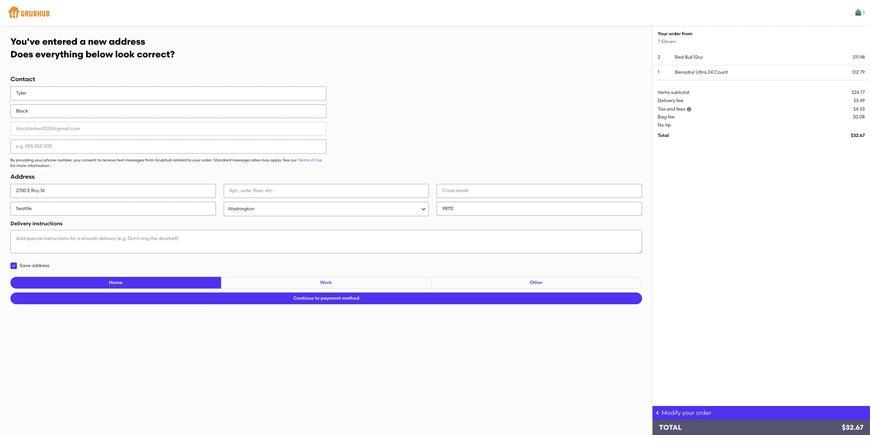 Task type: locate. For each thing, give the bounding box(es) containing it.
number,
[[57, 158, 73, 162]]

0 horizontal spatial fee
[[668, 114, 675, 120]]

use
[[315, 158, 322, 162]]

consent
[[81, 158, 97, 162]]

0 horizontal spatial svg image
[[12, 264, 16, 268]]

address
[[109, 36, 145, 47], [31, 263, 49, 269]]

related
[[173, 158, 187, 162]]

to left payment
[[315, 296, 320, 301]]

0 vertical spatial $32.67
[[852, 133, 866, 138]]

Phone telephone field
[[10, 140, 327, 154]]

tax and fees
[[658, 106, 686, 112]]

entered
[[42, 36, 78, 47]]

contact
[[10, 76, 35, 83]]

your up 'information.'
[[35, 158, 43, 162]]

delivery for delivery fee
[[658, 98, 676, 103]]

address right save
[[31, 263, 49, 269]]

bag fee
[[658, 114, 675, 120]]

ultra
[[697, 70, 707, 75]]

0 vertical spatial address
[[109, 36, 145, 47]]

to right related
[[188, 158, 192, 162]]

0 vertical spatial from
[[683, 31, 693, 37]]

svg image right fees
[[687, 107, 692, 112]]

count
[[715, 70, 729, 75]]

order right modify
[[697, 410, 712, 417]]

fees
[[677, 106, 686, 112]]

look
[[115, 49, 135, 60]]

fee
[[677, 98, 684, 103], [668, 114, 675, 120]]

fee for delivery fee
[[677, 98, 684, 103]]

instructions
[[32, 221, 63, 227]]

1 vertical spatial delivery
[[10, 221, 31, 227]]

method
[[342, 296, 360, 301]]

1 vertical spatial from
[[145, 158, 154, 162]]

save address
[[20, 263, 49, 269]]

1 horizontal spatial svg image
[[656, 411, 661, 416]]

other
[[530, 280, 543, 286]]

below
[[86, 49, 113, 60]]

fee down tax and fees
[[668, 114, 675, 120]]

your order from 7-eleven
[[658, 31, 693, 44]]

standard
[[214, 158, 232, 162]]

0 horizontal spatial to
[[98, 158, 101, 162]]

from inside "your order from 7-eleven"
[[683, 31, 693, 37]]

1 horizontal spatial order
[[697, 410, 712, 417]]

2 horizontal spatial svg image
[[687, 107, 692, 112]]

svg image left save
[[12, 264, 16, 268]]

your
[[658, 31, 668, 37]]

rates
[[251, 158, 260, 162]]

3 button
[[855, 7, 866, 19]]

your
[[35, 158, 43, 162], [193, 158, 201, 162], [683, 410, 695, 417]]

by
[[10, 158, 15, 162]]

2 vertical spatial svg image
[[656, 411, 661, 416]]

1 horizontal spatial to
[[188, 158, 192, 162]]

order.
[[202, 158, 213, 162]]

$3.49
[[855, 98, 866, 103]]

3
[[863, 10, 866, 15]]

svg image
[[687, 107, 692, 112], [12, 264, 16, 268], [656, 411, 661, 416]]

items
[[658, 90, 671, 95]]

main navigation navigation
[[0, 0, 871, 25]]

subtotal
[[672, 90, 690, 95]]

1 horizontal spatial fee
[[677, 98, 684, 103]]

order
[[669, 31, 682, 37], [697, 410, 712, 417]]

delivery for delivery instructions
[[10, 221, 31, 227]]

continue to payment method button
[[10, 293, 643, 305]]

0 horizontal spatial delivery
[[10, 221, 31, 227]]

fee down subtotal
[[677, 98, 684, 103]]

home button
[[10, 277, 221, 289]]

tax
[[658, 106, 666, 112]]

1 vertical spatial $32.67
[[843, 424, 864, 432]]

from up bull
[[683, 31, 693, 37]]

Cross street text field
[[437, 184, 643, 198]]

for
[[10, 164, 16, 168]]

continue to payment method
[[294, 296, 360, 301]]

terms of use link
[[298, 158, 322, 162]]

total
[[658, 133, 670, 138], [660, 424, 683, 432]]

0 vertical spatial total
[[658, 133, 670, 138]]

svg image for modify your order
[[656, 411, 661, 416]]

apply.
[[271, 158, 282, 162]]

$0.08
[[854, 114, 866, 120]]

Zip text field
[[437, 202, 643, 216]]

0 horizontal spatial your
[[35, 158, 43, 162]]

from inside by providing your phone number, you consent to receive text messages from grubhub related to your order. standard message rates may apply. see our terms of use for more information.
[[145, 158, 154, 162]]

to
[[98, 158, 101, 162], [188, 158, 192, 162], [315, 296, 320, 301]]

total down no tip at top
[[658, 133, 670, 138]]

total down modify
[[660, 424, 683, 432]]

0 vertical spatial delivery
[[658, 98, 676, 103]]

svg image left modify
[[656, 411, 661, 416]]

1 horizontal spatial from
[[683, 31, 693, 37]]

0 vertical spatial order
[[669, 31, 682, 37]]

your left order.
[[193, 158, 201, 162]]

1 vertical spatial fee
[[668, 114, 675, 120]]

order up the eleven
[[669, 31, 682, 37]]

modify your order
[[662, 410, 712, 417]]

delivery left instructions
[[10, 221, 31, 227]]

payment
[[321, 296, 341, 301]]

other button
[[431, 277, 642, 289]]

delivery
[[658, 98, 676, 103], [10, 221, 31, 227]]

to left receive
[[98, 158, 101, 162]]

red bull 12oz
[[676, 54, 704, 60]]

0 horizontal spatial order
[[669, 31, 682, 37]]

$32.67
[[852, 133, 866, 138], [843, 424, 864, 432]]

0 horizontal spatial address
[[31, 263, 49, 269]]

$12.79
[[853, 70, 866, 75]]

from
[[683, 31, 693, 37], [145, 158, 154, 162]]

1 horizontal spatial address
[[109, 36, 145, 47]]

1 horizontal spatial delivery
[[658, 98, 676, 103]]

Delivery instructions text field
[[10, 230, 643, 254]]

0 vertical spatial fee
[[677, 98, 684, 103]]

delivery down items
[[658, 98, 676, 103]]

1 vertical spatial svg image
[[12, 264, 16, 268]]

red
[[676, 54, 684, 60]]

by providing your phone number, you consent to receive text messages from grubhub related to your order. standard message rates may apply. see our terms of use for more information.
[[10, 158, 322, 168]]

address inside "you've entered a new address does everything below look correct?"
[[109, 36, 145, 47]]

2 horizontal spatial to
[[315, 296, 320, 301]]

from left grubhub on the left top
[[145, 158, 154, 162]]

fee for bag fee
[[668, 114, 675, 120]]

your right modify
[[683, 410, 695, 417]]

terms
[[298, 158, 310, 162]]

benadryl
[[676, 70, 695, 75]]

address up look on the top left of page
[[109, 36, 145, 47]]

no
[[658, 122, 665, 128]]

new
[[88, 36, 107, 47]]

more
[[17, 164, 26, 168]]

0 horizontal spatial from
[[145, 158, 154, 162]]



Task type: describe. For each thing, give the bounding box(es) containing it.
1 horizontal spatial your
[[193, 158, 201, 162]]

no tip
[[658, 122, 672, 128]]

eleven
[[662, 39, 677, 44]]

delivery fee
[[658, 98, 684, 103]]

First name text field
[[10, 87, 327, 100]]

text
[[117, 158, 124, 162]]

grubhub
[[155, 158, 172, 162]]

delivery instructions
[[10, 221, 63, 227]]

may
[[261, 158, 270, 162]]

$11.98
[[854, 54, 866, 60]]

City text field
[[10, 202, 216, 216]]

to inside button
[[315, 296, 320, 301]]

$24.77
[[853, 90, 866, 95]]

bag
[[658, 114, 667, 120]]

Address 1 text field
[[10, 184, 216, 198]]

Email email field
[[10, 122, 327, 136]]

0 vertical spatial svg image
[[687, 107, 692, 112]]

receive
[[102, 158, 116, 162]]

does
[[10, 49, 33, 60]]

everything
[[35, 49, 83, 60]]

work button
[[221, 277, 432, 289]]

24
[[709, 70, 714, 75]]

1 vertical spatial order
[[697, 410, 712, 417]]

you've
[[10, 36, 40, 47]]

bull
[[686, 54, 693, 60]]

Address 2 text field
[[224, 184, 429, 198]]

modify
[[662, 410, 682, 417]]

12oz
[[694, 54, 704, 60]]

information.
[[27, 164, 51, 168]]

work
[[320, 280, 332, 286]]

of
[[310, 158, 314, 162]]

1 vertical spatial total
[[660, 424, 683, 432]]

items subtotal
[[658, 90, 690, 95]]

benadryl ultra 24 count
[[676, 70, 729, 75]]

and
[[667, 106, 676, 112]]

continue
[[294, 296, 314, 301]]

you
[[74, 158, 80, 162]]

order inside "your order from 7-eleven"
[[669, 31, 682, 37]]

1 vertical spatial address
[[31, 263, 49, 269]]

you've entered a new address does everything below look correct?
[[10, 36, 175, 60]]

7-eleven link
[[658, 39, 677, 44]]

correct?
[[137, 49, 175, 60]]

message
[[233, 158, 250, 162]]

2
[[658, 54, 661, 60]]

7-
[[658, 39, 662, 44]]

address
[[10, 173, 35, 181]]

svg image for save address
[[12, 264, 16, 268]]

messages
[[125, 158, 144, 162]]

home
[[109, 280, 123, 286]]

phone
[[44, 158, 56, 162]]

a
[[80, 36, 86, 47]]

$4.33
[[854, 106, 866, 112]]

Last name text field
[[10, 104, 327, 118]]

2 horizontal spatial your
[[683, 410, 695, 417]]

tip
[[666, 122, 672, 128]]

providing
[[16, 158, 34, 162]]

see
[[283, 158, 290, 162]]

our
[[291, 158, 297, 162]]

1
[[658, 70, 660, 75]]

save
[[20, 263, 30, 269]]



Task type: vqa. For each thing, say whether or not it's contained in the screenshot.
the topmost Wheat
no



